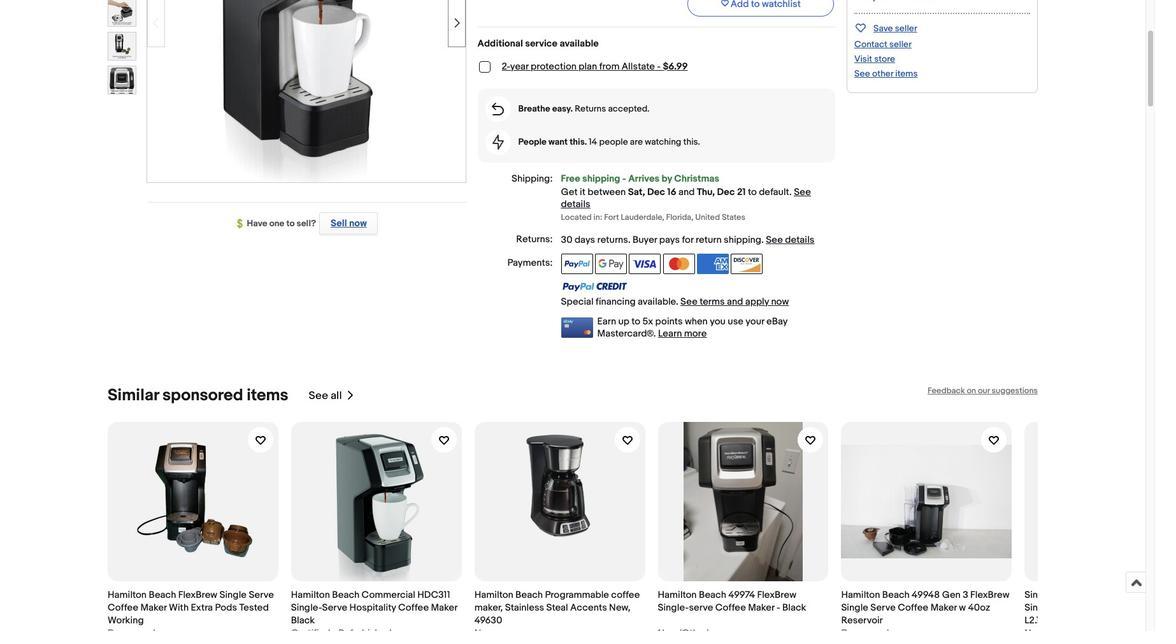 Task type: vqa. For each thing, say whether or not it's contained in the screenshot.
Maker inside SINGLE SERVE COFFEE MAKER BRE
yes



Task type: describe. For each thing, give the bounding box(es) containing it.
flexbrew inside hamilton beach flexbrew single serve coffee maker with extra pods tested working
[[178, 589, 217, 601]]

hamilton for hamilton beach 49948 gen 3 flexbrew single serve coffee maker w 40oz reservoir
[[842, 589, 881, 601]]

single- for serve
[[291, 602, 322, 614]]

0 vertical spatial to
[[748, 186, 757, 198]]

plan
[[579, 61, 597, 73]]

learn more
[[658, 328, 707, 340]]

hamilton beach commercial hdc311 single-serve hospitality coffee maker black link
[[291, 422, 462, 631]]

3
[[963, 589, 969, 601]]

seller for contact
[[890, 39, 912, 50]]

serve
[[689, 602, 714, 614]]

see other items link
[[855, 68, 918, 79]]

accents
[[571, 602, 607, 614]]

programmable
[[545, 589, 609, 601]]

learn
[[658, 328, 682, 340]]

1 horizontal spatial and
[[727, 296, 744, 308]]

google pay image
[[595, 254, 627, 274]]

commercial
[[362, 589, 415, 601]]

1 vertical spatial -
[[623, 173, 627, 185]]

coffee
[[611, 589, 640, 601]]

stainless
[[505, 602, 544, 614]]

coffee inside hamilton beach flexbrew single serve coffee maker with extra pods tested working
[[108, 602, 138, 614]]

hamilton for hamilton beach flexbrew single serve coffee maker with extra pods tested working
[[108, 589, 147, 601]]

16
[[668, 186, 677, 198]]

save seller button
[[855, 20, 918, 35]]

you
[[710, 316, 726, 328]]

hdc311
[[418, 589, 450, 601]]

maker inside hamilton beach 49948 gen 3 flexbrew single serve coffee maker w 40oz reservoir
[[931, 602, 957, 614]]

sell now
[[331, 217, 367, 229]]

lauderdale,
[[621, 212, 665, 222]]

people
[[519, 136, 547, 147]]

learn more link
[[658, 328, 707, 340]]

visit
[[855, 54, 873, 64]]

hamilton for hamilton beach commercial hdc311 single-serve hospitality coffee maker black
[[291, 589, 330, 601]]

see details
[[561, 186, 811, 210]]

free
[[561, 173, 581, 185]]

0 horizontal spatial and
[[679, 186, 695, 198]]

black for hamilton beach 49974 flexbrew single-serve coffee maker - black
[[783, 602, 807, 614]]

0 vertical spatial see details link
[[561, 186, 811, 210]]

our
[[978, 386, 990, 396]]

1 vertical spatial see details link
[[766, 234, 815, 246]]

save
[[874, 23, 893, 34]]

suggestions
[[992, 386, 1038, 396]]

maker,
[[475, 602, 503, 614]]

protection
[[531, 61, 577, 73]]

dollar sign image
[[237, 219, 247, 229]]

bre
[[1143, 589, 1156, 601]]

hamilton beach 49974 flexbrew single-serve coffee maker - black link
[[658, 422, 829, 631]]

use
[[728, 316, 744, 328]]

1 this. from the left
[[570, 136, 587, 147]]

picture 6 of 7 image
[[108, 33, 136, 60]]

hamilton beach 49948 gen 3 flexbrew single serve coffee maker w 40oz reservoir link
[[842, 422, 1012, 631]]

coffee inside "single serve coffee maker bre"
[[1082, 589, 1112, 601]]

see up when
[[681, 296, 698, 308]]

single serve coffee maker bre
[[1025, 589, 1156, 627]]

american express image
[[697, 254, 729, 274]]

with details__icon image for people
[[492, 135, 504, 150]]

fort
[[604, 212, 619, 222]]

1 vertical spatial shipping
[[724, 234, 762, 246]]

beach for steal
[[516, 589, 543, 601]]

discover image
[[731, 254, 763, 274]]

single serve coffee maker bre link
[[1025, 422, 1156, 631]]

returns:
[[517, 233, 553, 245]]

other
[[873, 68, 894, 79]]

accepted.
[[608, 103, 650, 114]]

people want this. 14 people are watching this.
[[519, 136, 701, 147]]

hamilton beach commercial hdc311 single-serve hospitality coffee maker black
[[291, 589, 458, 627]]

seller for save
[[895, 23, 918, 34]]

want
[[549, 136, 568, 147]]

hamilton beach programmable coffee maker, stainless steal accents new, 49630
[[475, 589, 640, 627]]

master card image
[[663, 254, 695, 274]]

1 dec from the left
[[648, 186, 665, 198]]

save seller
[[874, 23, 918, 34]]

returns
[[575, 103, 606, 114]]

on
[[967, 386, 977, 396]]

$6.99
[[663, 61, 688, 73]]

united
[[696, 212, 720, 222]]

beach for coffee
[[699, 589, 727, 601]]

maker inside hamilton beach flexbrew single serve coffee maker with extra pods tested working
[[140, 602, 167, 614]]

14
[[589, 136, 598, 147]]

days
[[575, 234, 595, 246]]

watching
[[645, 136, 682, 147]]

tested
[[239, 602, 269, 614]]

1 horizontal spatial .
[[762, 234, 764, 246]]

up
[[619, 316, 630, 328]]

0 horizontal spatial .
[[628, 234, 631, 246]]

available.
[[638, 296, 679, 308]]

see down default
[[766, 234, 783, 246]]

30 days returns . buyer pays for return shipping . see details
[[561, 234, 815, 246]]

feedback on our suggestions
[[928, 386, 1038, 396]]

states
[[722, 212, 746, 222]]

21
[[737, 186, 746, 198]]

main content containing additional service available
[[478, 0, 836, 340]]

sell?
[[297, 218, 316, 229]]

coffee inside hamilton beach 49974 flexbrew single-serve coffee maker - black
[[716, 602, 746, 614]]

arrives
[[629, 173, 660, 185]]

contact seller link
[[855, 39, 912, 50]]

serve inside hamilton beach 49948 gen 3 flexbrew single serve coffee maker w 40oz reservoir
[[871, 602, 896, 614]]

hospitality
[[350, 602, 396, 614]]

in:
[[594, 212, 603, 222]]

single inside hamilton beach 49948 gen 3 flexbrew single serve coffee maker w 40oz reservoir
[[842, 602, 869, 614]]

maker inside hamilton beach commercial hdc311 single-serve hospitality coffee maker black
[[431, 602, 458, 614]]

get
[[561, 186, 578, 198]]

more
[[684, 328, 707, 340]]

2 this. from the left
[[684, 136, 701, 147]]

items inside contact seller visit store see other items
[[896, 68, 918, 79]]

black for hamilton beach commercial hdc311 single-serve hospitality coffee maker black
[[291, 614, 315, 627]]

beach for single
[[883, 589, 910, 601]]

to for earn up to 5x points when you use your ebay mastercard®.
[[632, 316, 641, 328]]

reservoir
[[842, 614, 883, 627]]

all
[[331, 389, 342, 402]]

serve inside hamilton beach commercial hdc311 single-serve hospitality coffee maker black
[[322, 602, 347, 614]]

additional service available
[[478, 38, 599, 50]]

have one to sell?
[[247, 218, 316, 229]]

it
[[580, 186, 586, 198]]

visa image
[[629, 254, 661, 274]]

0 horizontal spatial shipping
[[583, 173, 621, 185]]

maker inside "single serve coffee maker bre"
[[1115, 589, 1141, 601]]



Task type: locate. For each thing, give the bounding box(es) containing it.
0 vertical spatial seller
[[895, 23, 918, 34]]

beach inside hamilton beach programmable coffee maker, stainless steal accents new, 49630
[[516, 589, 543, 601]]

see
[[855, 68, 871, 79], [794, 186, 811, 198], [766, 234, 783, 246], [681, 296, 698, 308], [309, 389, 328, 402]]

flexbrew up 40oz
[[971, 589, 1010, 601]]

pods
[[215, 602, 237, 614]]

2 horizontal spatial to
[[748, 186, 757, 198]]

to left 5x
[[632, 316, 641, 328]]

buyer
[[633, 234, 657, 246]]

single inside "single serve coffee maker bre"
[[1025, 589, 1052, 601]]

1 hamilton from the left
[[108, 589, 147, 601]]

hamilton beach 49974 flexbrew single-serve coffee maker - black
[[658, 589, 807, 614]]

apply
[[746, 296, 769, 308]]

beach for maker
[[149, 589, 176, 601]]

black inside hamilton beach 49974 flexbrew single-serve coffee maker - black
[[783, 602, 807, 614]]

to
[[748, 186, 757, 198], [287, 218, 295, 229], [632, 316, 641, 328]]

now up ebay
[[772, 296, 789, 308]]

beach left "49948"
[[883, 589, 910, 601]]

florida,
[[667, 212, 694, 222]]

1 horizontal spatial shipping
[[724, 234, 762, 246]]

see all link
[[309, 386, 355, 405]]

beach up stainless
[[516, 589, 543, 601]]

easy.
[[552, 103, 573, 114]]

2 dec from the left
[[717, 186, 735, 198]]

2 flexbrew from the left
[[758, 589, 797, 601]]

ebay
[[767, 316, 788, 328]]

return
[[696, 234, 722, 246]]

2-year protection plan from allstate - $6.99
[[502, 61, 688, 73]]

0 horizontal spatial to
[[287, 218, 295, 229]]

1 flexbrew from the left
[[178, 589, 217, 601]]

see all
[[309, 389, 342, 402]]

beach up hospitality
[[332, 589, 360, 601]]

items left see all
[[247, 386, 288, 405]]

pays
[[660, 234, 680, 246]]

breathe
[[519, 103, 550, 114]]

1 horizontal spatial -
[[657, 61, 661, 73]]

0 horizontal spatial -
[[623, 173, 627, 185]]

See all text field
[[309, 389, 342, 402]]

see terms and apply now link
[[681, 296, 789, 308]]

hamilton inside hamilton beach 49974 flexbrew single-serve coffee maker - black
[[658, 589, 697, 601]]

0 vertical spatial items
[[896, 68, 918, 79]]

coffee left "bre"
[[1082, 589, 1112, 601]]

1 horizontal spatial black
[[783, 602, 807, 614]]

similar
[[108, 386, 159, 405]]

gen
[[943, 589, 961, 601]]

details down default
[[785, 234, 815, 246]]

feedback
[[928, 386, 965, 396]]

details inside see details
[[561, 198, 591, 210]]

to for have one to sell?
[[287, 218, 295, 229]]

4 beach from the left
[[699, 589, 727, 601]]

and right 16
[[679, 186, 695, 198]]

coffee down 49974
[[716, 602, 746, 614]]

hamilton beach 49948 gen 3 flexbrew single serve coffee maker w 40oz reservoir
[[842, 589, 1010, 627]]

1 vertical spatial and
[[727, 296, 744, 308]]

seller inside contact seller visit store see other items
[[890, 39, 912, 50]]

single- right 'new,'
[[658, 602, 689, 614]]

0 horizontal spatial items
[[247, 386, 288, 405]]

4 hamilton from the left
[[658, 589, 697, 601]]

2 hamilton from the left
[[291, 589, 330, 601]]

0 horizontal spatial single-
[[291, 602, 322, 614]]

2 horizontal spatial flexbrew
[[971, 589, 1010, 601]]

2 horizontal spatial -
[[777, 602, 781, 614]]

see left all on the left bottom of the page
[[309, 389, 328, 402]]

single inside hamilton beach flexbrew single serve coffee maker with extra pods tested working
[[220, 589, 247, 601]]

steal
[[547, 602, 568, 614]]

coffee down "49948"
[[898, 602, 929, 614]]

single-
[[291, 602, 322, 614], [658, 602, 689, 614]]

49948
[[912, 589, 940, 601]]

None text field
[[108, 627, 156, 631], [842, 627, 889, 631], [1025, 627, 1077, 631], [108, 627, 156, 631], [842, 627, 889, 631], [1025, 627, 1077, 631]]

- inside hamilton beach 49974 flexbrew single-serve coffee maker - black
[[777, 602, 781, 614]]

maker left with
[[140, 602, 167, 614]]

with details__icon image
[[492, 103, 504, 115], [492, 135, 504, 150]]

hamilton inside hamilton beach programmable coffee maker, stainless steal accents new, 49630
[[475, 589, 514, 601]]

1 horizontal spatial now
[[772, 296, 789, 308]]

picture 7 of 7 image
[[108, 66, 136, 94]]

beach inside hamilton beach commercial hdc311 single-serve hospitality coffee maker black
[[332, 589, 360, 601]]

coffee inside hamilton beach commercial hdc311 single-serve hospitality coffee maker black
[[398, 602, 429, 614]]

special financing available. see terms and apply now
[[561, 296, 789, 308]]

1 horizontal spatial flexbrew
[[758, 589, 797, 601]]

2 vertical spatial to
[[632, 316, 641, 328]]

hamilton beach flexbrew single serve coffee maker with extra pods tested working link
[[108, 422, 278, 631]]

payments:
[[508, 257, 553, 269]]

w
[[960, 602, 966, 614]]

see inside contact seller visit store see other items
[[855, 68, 871, 79]]

see details link up florida,
[[561, 186, 811, 210]]

1 vertical spatial now
[[772, 296, 789, 308]]

single- right tested in the bottom left of the page
[[291, 602, 322, 614]]

flexbrew right 49974
[[758, 589, 797, 601]]

beach up with
[[149, 589, 176, 601]]

beach
[[149, 589, 176, 601], [332, 589, 360, 601], [516, 589, 543, 601], [699, 589, 727, 601], [883, 589, 910, 601]]

1 horizontal spatial single-
[[658, 602, 689, 614]]

1 vertical spatial details
[[785, 234, 815, 246]]

0 horizontal spatial now
[[349, 217, 367, 229]]

financing
[[596, 296, 636, 308]]

1 vertical spatial to
[[287, 218, 295, 229]]

single
[[220, 589, 247, 601], [1025, 589, 1052, 601], [842, 602, 869, 614]]

beach inside hamilton beach flexbrew single serve coffee maker with extra pods tested working
[[149, 589, 176, 601]]

between
[[588, 186, 626, 198]]

now
[[349, 217, 367, 229], [772, 296, 789, 308]]

shipping up between on the top right of page
[[583, 173, 621, 185]]

0 vertical spatial details
[[561, 198, 591, 210]]

5 hamilton from the left
[[842, 589, 881, 601]]

for
[[682, 234, 694, 246]]

located
[[561, 212, 592, 222]]

2 with details__icon image from the top
[[492, 135, 504, 150]]

hamilton inside hamilton beach 49948 gen 3 flexbrew single serve coffee maker w 40oz reservoir
[[842, 589, 881, 601]]

1 beach from the left
[[149, 589, 176, 601]]

0 horizontal spatial details
[[561, 198, 591, 210]]

2 horizontal spatial single
[[1025, 589, 1052, 601]]

1 vertical spatial items
[[247, 386, 288, 405]]

1 vertical spatial seller
[[890, 39, 912, 50]]

flexbrew inside hamilton beach 49948 gen 3 flexbrew single serve coffee maker w 40oz reservoir
[[971, 589, 1010, 601]]

. up discover image on the top of page
[[762, 234, 764, 246]]

seller down the save seller
[[890, 39, 912, 50]]

feedback on our suggestions link
[[928, 386, 1038, 396]]

flexbrew
[[178, 589, 217, 601], [758, 589, 797, 601], [971, 589, 1010, 601]]

additional
[[478, 38, 523, 50]]

items
[[896, 68, 918, 79], [247, 386, 288, 405]]

2 single- from the left
[[658, 602, 689, 614]]

earn
[[598, 316, 616, 328]]

1 horizontal spatial to
[[632, 316, 641, 328]]

2 vertical spatial -
[[777, 602, 781, 614]]

3 flexbrew from the left
[[971, 589, 1010, 601]]

1 single- from the left
[[291, 602, 322, 614]]

1 horizontal spatial items
[[896, 68, 918, 79]]

hamilton inside hamilton beach commercial hdc311 single-serve hospitality coffee maker black
[[291, 589, 330, 601]]

maker left "bre"
[[1115, 589, 1141, 601]]

maker down 49974
[[748, 602, 775, 614]]

see right default
[[794, 186, 811, 198]]

30
[[561, 234, 573, 246]]

coffee up working
[[108, 602, 138, 614]]

0 vertical spatial now
[[349, 217, 367, 229]]

with details__icon image left the breathe
[[492, 103, 504, 115]]

shipping
[[583, 173, 621, 185], [724, 234, 762, 246]]

flexbrew inside hamilton beach 49974 flexbrew single-serve coffee maker - black
[[758, 589, 797, 601]]

None text field
[[291, 627, 392, 631], [475, 627, 494, 631], [658, 627, 710, 631], [291, 627, 392, 631], [475, 627, 494, 631], [658, 627, 710, 631]]

ebay mastercard image
[[561, 317, 593, 338]]

2 horizontal spatial .
[[790, 186, 792, 198]]

1 vertical spatial black
[[291, 614, 315, 627]]

beach inside hamilton beach 49974 flexbrew single-serve coffee maker - black
[[699, 589, 727, 601]]

with
[[169, 602, 189, 614]]

dec left 21
[[717, 186, 735, 198]]

see down visit
[[855, 68, 871, 79]]

this. right watching at the right of page
[[684, 136, 701, 147]]

0 horizontal spatial dec
[[648, 186, 665, 198]]

single- for serve
[[658, 602, 689, 614]]

shipping up discover image on the top of page
[[724, 234, 762, 246]]

this. left 14
[[570, 136, 587, 147]]

hamilton beach 49979 single-serve coffee maker - picture 1 of 7 image
[[147, 0, 466, 182]]

seller right save
[[895, 23, 918, 34]]

hamilton beach flexbrew single serve coffee maker with extra pods tested working
[[108, 589, 274, 627]]

contact seller visit store see other items
[[855, 39, 918, 79]]

49974
[[729, 589, 755, 601]]

to right 21
[[748, 186, 757, 198]]

points
[[656, 316, 683, 328]]

maker down gen
[[931, 602, 957, 614]]

paypal credit image
[[561, 282, 628, 292]]

with details__icon image left people
[[492, 135, 504, 150]]

2 beach from the left
[[332, 589, 360, 601]]

flexbrew up extra
[[178, 589, 217, 601]]

3 hamilton from the left
[[475, 589, 514, 601]]

3 beach from the left
[[516, 589, 543, 601]]

coffee inside hamilton beach 49948 gen 3 flexbrew single serve coffee maker w 40oz reservoir
[[898, 602, 929, 614]]

sponsored
[[163, 386, 243, 405]]

serve inside hamilton beach flexbrew single serve coffee maker with extra pods tested working
[[249, 589, 274, 601]]

year
[[510, 61, 529, 73]]

earn up to 5x points when you use your ebay mastercard®.
[[598, 316, 788, 340]]

thu,
[[697, 186, 715, 198]]

single- inside hamilton beach commercial hdc311 single-serve hospitality coffee maker black
[[291, 602, 322, 614]]

seller inside save seller button
[[895, 23, 918, 34]]

by
[[662, 173, 673, 185]]

0 horizontal spatial flexbrew
[[178, 589, 217, 601]]

hamilton for hamilton beach 49974 flexbrew single-serve coffee maker - black
[[658, 589, 697, 601]]

main content
[[478, 0, 836, 340]]

from
[[600, 61, 620, 73]]

to inside earn up to 5x points when you use your ebay mastercard®.
[[632, 316, 641, 328]]

mastercard®.
[[598, 328, 656, 340]]

0 vertical spatial and
[[679, 186, 695, 198]]

maker inside hamilton beach 49974 flexbrew single-serve coffee maker - black
[[748, 602, 775, 614]]

and
[[679, 186, 695, 198], [727, 296, 744, 308]]

available
[[560, 38, 599, 50]]

1 with details__icon image from the top
[[492, 103, 504, 115]]

now right "sell"
[[349, 217, 367, 229]]

. left buyer
[[628, 234, 631, 246]]

1 horizontal spatial this.
[[684, 136, 701, 147]]

0 vertical spatial -
[[657, 61, 661, 73]]

to right one
[[287, 218, 295, 229]]

items right other
[[896, 68, 918, 79]]

beach inside hamilton beach 49948 gen 3 flexbrew single serve coffee maker w 40oz reservoir
[[883, 589, 910, 601]]

0 horizontal spatial single
[[220, 589, 247, 601]]

serve inside "single serve coffee maker bre"
[[1054, 589, 1080, 601]]

0 vertical spatial black
[[783, 602, 807, 614]]

with details__icon image for breathe
[[492, 103, 504, 115]]

0 vertical spatial with details__icon image
[[492, 103, 504, 115]]

dec left 16
[[648, 186, 665, 198]]

. right 21
[[790, 186, 792, 198]]

returns
[[598, 234, 628, 246]]

0 vertical spatial shipping
[[583, 173, 621, 185]]

-
[[657, 61, 661, 73], [623, 173, 627, 185], [777, 602, 781, 614]]

maker down "hdc311"
[[431, 602, 458, 614]]

paypal image
[[561, 254, 593, 274]]

0 horizontal spatial black
[[291, 614, 315, 627]]

hamilton inside hamilton beach flexbrew single serve coffee maker with extra pods tested working
[[108, 589, 147, 601]]

single- inside hamilton beach 49974 flexbrew single-serve coffee maker - black
[[658, 602, 689, 614]]

black inside hamilton beach commercial hdc311 single-serve hospitality coffee maker black
[[291, 614, 315, 627]]

visit store link
[[855, 54, 896, 64]]

default
[[759, 186, 790, 198]]

5x
[[643, 316, 654, 328]]

sat,
[[628, 186, 645, 198]]

5 beach from the left
[[883, 589, 910, 601]]

0 horizontal spatial this.
[[570, 136, 587, 147]]

when
[[685, 316, 708, 328]]

working
[[108, 614, 144, 627]]

hamilton for hamilton beach programmable coffee maker, stainless steal accents new, 49630
[[475, 589, 514, 601]]

christmas
[[675, 173, 720, 185]]

people
[[600, 136, 628, 147]]

new,
[[609, 602, 631, 614]]

shipping:
[[512, 173, 553, 185]]

picture 5 of 7 image
[[108, 0, 136, 26]]

details up the "located"
[[561, 198, 591, 210]]

and up use
[[727, 296, 744, 308]]

coffee down "hdc311"
[[398, 602, 429, 614]]

1 horizontal spatial details
[[785, 234, 815, 246]]

1 vertical spatial with details__icon image
[[492, 135, 504, 150]]

see inside see details
[[794, 186, 811, 198]]

sell now link
[[316, 212, 378, 235]]

beach for hospitality
[[332, 589, 360, 601]]

1 horizontal spatial dec
[[717, 186, 735, 198]]

1 horizontal spatial single
[[842, 602, 869, 614]]

allstate
[[622, 61, 655, 73]]

beach up serve
[[699, 589, 727, 601]]

your
[[746, 316, 765, 328]]

2-
[[502, 61, 511, 73]]

see details link down default
[[766, 234, 815, 246]]



